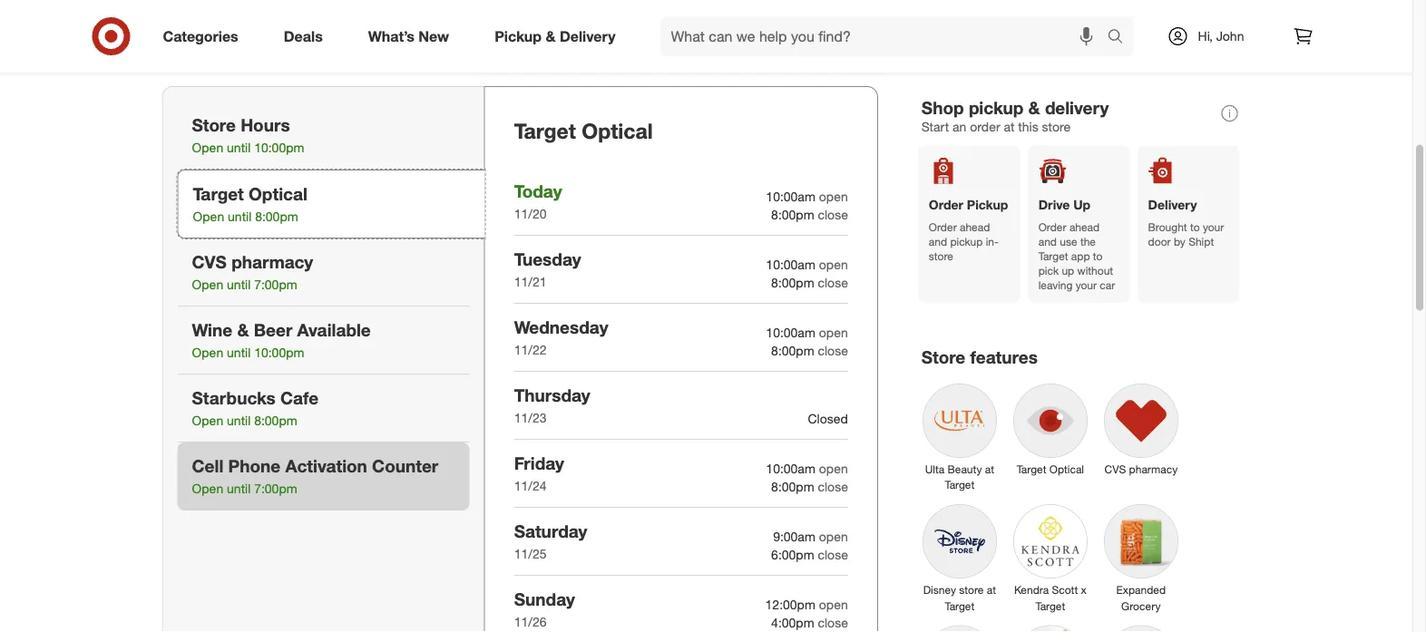 Task type: describe. For each thing, give the bounding box(es) containing it.
your inside drive up order ahead and use the target app to pick up without leaving your car
[[1076, 278, 1097, 292]]

11/24
[[514, 478, 547, 494]]

this
[[1018, 119, 1039, 135]]

counter
[[372, 456, 438, 476]]

target inside target optical open until 8:00pm
[[193, 183, 244, 204]]

10:00am open 8:00pm close for tuesday
[[766, 257, 848, 291]]

ulta beauty at target link
[[914, 376, 1005, 497]]

grocery
[[1122, 599, 1161, 613]]

open for starbucks cafe
[[192, 413, 223, 429]]

new
[[419, 27, 449, 45]]

expanded grocery
[[1116, 584, 1166, 613]]

cell
[[192, 456, 223, 476]]

tuesday
[[514, 249, 581, 269]]

ahead for up
[[1070, 220, 1100, 234]]

beauty
[[948, 463, 982, 476]]

cvs for cvs pharmacy
[[1105, 463, 1126, 476]]

beer
[[254, 319, 292, 340]]

order for order pickup
[[929, 220, 957, 234]]

open for wednesday
[[819, 325, 848, 341]]

shipt
[[1189, 235, 1214, 248]]

8:00pm inside target optical open until 8:00pm
[[255, 209, 298, 225]]

categories
[[163, 27, 238, 45]]

activation
[[285, 456, 367, 476]]

10:00pm inside wine & beer available open until 10:00pm
[[254, 345, 304, 361]]

store hours open until 10:00pm
[[192, 114, 304, 156]]

10:00am for friday
[[766, 461, 816, 477]]

open for sunday
[[819, 597, 848, 613]]

optical inside target optical open until 8:00pm
[[249, 183, 307, 204]]

sunday 11/26
[[514, 589, 575, 630]]

what's new
[[368, 27, 449, 45]]

pickup inside the shop pickup & delivery start an order at this store
[[969, 97, 1024, 118]]

kendra
[[1014, 584, 1049, 597]]

& for delivery
[[546, 27, 556, 45]]

kendra scott x target
[[1014, 584, 1087, 613]]

today 11/20
[[514, 180, 562, 222]]

store features
[[922, 347, 1038, 368]]

hi, john
[[1198, 28, 1244, 44]]

what's
[[368, 27, 415, 45]]

cell phone activation counter open until 7:00pm
[[192, 456, 438, 497]]

8:00pm for today
[[771, 207, 814, 223]]

7:00pm inside cell phone activation counter open until 7:00pm
[[254, 481, 297, 497]]

8:00pm for tuesday
[[771, 275, 814, 291]]

open for store hours
[[192, 140, 223, 156]]

in-
[[986, 235, 999, 248]]

11/20
[[514, 206, 547, 222]]

open for saturday
[[819, 529, 848, 545]]

close for wednesday
[[818, 343, 848, 359]]

delivery brought to your door by shipt
[[1148, 197, 1224, 248]]

12:00pm open 4:00pm close
[[765, 597, 848, 631]]

friday
[[514, 453, 564, 474]]

order
[[970, 119, 1001, 135]]

until for starbucks
[[227, 413, 251, 429]]

hours
[[241, 114, 290, 135]]

today
[[514, 180, 562, 201]]

available
[[297, 319, 371, 340]]

target optical link
[[1005, 376, 1096, 481]]

delivery inside delivery brought to your door by shipt
[[1148, 197, 1197, 213]]

at for disney store at target
[[987, 584, 996, 597]]

target inside ulta beauty at target
[[945, 478, 975, 492]]

open for friday
[[819, 461, 848, 477]]

target up today
[[514, 118, 576, 143]]

10:00am for wednesday
[[766, 325, 816, 341]]

cvs pharmacy
[[1105, 463, 1178, 476]]

11/25
[[514, 546, 547, 562]]

open for tuesday
[[819, 257, 848, 273]]

the
[[1081, 235, 1096, 248]]

11/23
[[514, 410, 547, 426]]

drive
[[1039, 197, 1070, 213]]

brought
[[1148, 220, 1187, 234]]

until inside wine & beer available open until 10:00pm
[[227, 345, 251, 361]]

pick
[[1039, 264, 1059, 277]]

open inside wine & beer available open until 10:00pm
[[192, 345, 223, 361]]

11/26
[[514, 614, 547, 630]]

cvs pharmacy open until 7:00pm
[[192, 251, 313, 293]]

kendra scott x target link
[[1005, 497, 1096, 617]]

order pickup order ahead and pickup in- store
[[929, 197, 1008, 263]]

shop pickup & delivery start an order at this store
[[922, 97, 1109, 135]]

search
[[1099, 29, 1143, 47]]

sunday
[[514, 589, 575, 610]]

cvs pharmacy link
[[1096, 376, 1187, 481]]

by
[[1174, 235, 1186, 248]]

scott
[[1052, 584, 1078, 597]]

door
[[1148, 235, 1171, 248]]

target inside 'kendra scott x target'
[[1036, 599, 1065, 613]]

wednesday
[[514, 317, 608, 337]]

and for drive
[[1039, 235, 1057, 248]]

10:00am open 8:00pm close for today
[[766, 189, 848, 223]]

leaving
[[1039, 278, 1073, 292]]

8:00pm for wednesday
[[771, 343, 814, 359]]

friday 11/24
[[514, 453, 564, 494]]



Task type: locate. For each thing, give the bounding box(es) containing it.
close
[[818, 207, 848, 223], [818, 275, 848, 291], [818, 343, 848, 359], [818, 479, 848, 495], [818, 547, 848, 563], [818, 615, 848, 631]]

0 vertical spatial pharmacy
[[232, 251, 313, 272]]

7:00pm inside 'cvs pharmacy open until 7:00pm'
[[254, 277, 297, 293]]

close inside 9:00am open 6:00pm close
[[818, 547, 848, 563]]

until down wine
[[227, 345, 251, 361]]

1 vertical spatial pickup
[[967, 197, 1008, 213]]

pickup right new
[[495, 27, 542, 45]]

target optical
[[514, 118, 653, 143], [1017, 463, 1084, 476]]

cvs for cvs pharmacy open until 7:00pm
[[192, 251, 227, 272]]

and inside drive up order ahead and use the target app to pick up without leaving your car
[[1039, 235, 1057, 248]]

1 10:00am open 8:00pm close from the top
[[766, 189, 848, 223]]

target optical up today
[[514, 118, 653, 143]]

disney store at target link
[[914, 497, 1005, 617]]

open for target optical
[[193, 209, 224, 225]]

1 7:00pm from the top
[[254, 277, 297, 293]]

0 horizontal spatial &
[[237, 319, 249, 340]]

0 horizontal spatial cvs
[[192, 251, 227, 272]]

order
[[929, 197, 964, 213], [929, 220, 957, 234], [1039, 220, 1067, 234]]

1 horizontal spatial delivery
[[1148, 197, 1197, 213]]

close for saturday
[[818, 547, 848, 563]]

2 vertical spatial at
[[987, 584, 996, 597]]

open down cell
[[192, 481, 223, 497]]

2 vertical spatial &
[[237, 319, 249, 340]]

& inside the shop pickup & delivery start an order at this store
[[1029, 97, 1040, 118]]

0 horizontal spatial target optical
[[514, 118, 653, 143]]

to
[[1190, 220, 1200, 234], [1093, 249, 1103, 263]]

pharmacy down target optical open until 8:00pm
[[232, 251, 313, 272]]

cvs inside 'cvs pharmacy open until 7:00pm'
[[192, 251, 227, 272]]

until inside store hours open until 10:00pm
[[227, 140, 251, 156]]

closed
[[808, 411, 848, 427]]

delivery
[[1045, 97, 1109, 118]]

0 horizontal spatial delivery
[[560, 27, 616, 45]]

1 vertical spatial to
[[1093, 249, 1103, 263]]

2 7:00pm from the top
[[254, 481, 297, 497]]

2 horizontal spatial optical
[[1050, 463, 1084, 476]]

& inside wine & beer available open until 10:00pm
[[237, 319, 249, 340]]

and left use at right top
[[1039, 235, 1057, 248]]

close for tuesday
[[818, 275, 848, 291]]

up
[[1062, 264, 1075, 277]]

target optical open until 8:00pm
[[193, 183, 307, 225]]

store inside the shop pickup & delivery start an order at this store
[[1042, 119, 1071, 135]]

wine
[[192, 319, 232, 340]]

open up target optical open until 8:00pm
[[192, 140, 223, 156]]

and left in-
[[929, 235, 947, 248]]

1 vertical spatial cvs
[[1105, 463, 1126, 476]]

ulta beauty at target
[[925, 463, 994, 492]]

to inside drive up order ahead and use the target app to pick up without leaving your car
[[1093, 249, 1103, 263]]

1 ahead from the left
[[960, 220, 990, 234]]

target right beauty
[[1017, 463, 1047, 476]]

until inside starbucks cafe open until 8:00pm
[[227, 413, 251, 429]]

0 horizontal spatial your
[[1076, 278, 1097, 292]]

2 close from the top
[[818, 275, 848, 291]]

at inside ulta beauty at target
[[985, 463, 994, 476]]

target up pick
[[1039, 249, 1068, 263]]

wednesday 11/22
[[514, 317, 608, 358]]

target optical inside the target optical link
[[1017, 463, 1084, 476]]

1 horizontal spatial &
[[546, 27, 556, 45]]

0 vertical spatial store
[[192, 114, 236, 135]]

pharmacy for cvs pharmacy open until 7:00pm
[[232, 251, 313, 272]]

0 horizontal spatial store
[[929, 249, 954, 263]]

close for today
[[818, 207, 848, 223]]

6:00pm
[[771, 547, 814, 563]]

0 vertical spatial to
[[1190, 220, 1200, 234]]

store inside store hours open until 10:00pm
[[192, 114, 236, 135]]

0 vertical spatial target optical
[[514, 118, 653, 143]]

8:00pm inside starbucks cafe open until 8:00pm
[[254, 413, 297, 429]]

0 vertical spatial optical
[[582, 118, 653, 143]]

10:00pm down "hours" at the top of the page
[[254, 140, 304, 156]]

ulta
[[925, 463, 945, 476]]

pickup
[[495, 27, 542, 45], [967, 197, 1008, 213]]

1 horizontal spatial store
[[922, 347, 966, 368]]

until for store
[[227, 140, 251, 156]]

1 vertical spatial 7:00pm
[[254, 481, 297, 497]]

your inside delivery brought to your door by shipt
[[1203, 220, 1224, 234]]

app
[[1071, 249, 1090, 263]]

until down "hours" at the top of the page
[[227, 140, 251, 156]]

10:00pm inside store hours open until 10:00pm
[[254, 140, 304, 156]]

0 vertical spatial 7:00pm
[[254, 277, 297, 293]]

1 horizontal spatial target optical
[[1017, 463, 1084, 476]]

1 horizontal spatial optical
[[582, 118, 653, 143]]

6 open from the top
[[819, 597, 848, 613]]

What can we help you find? suggestions appear below search field
[[660, 16, 1112, 56]]

2 10:00am open 8:00pm close from the top
[[766, 257, 848, 291]]

pickup & delivery
[[495, 27, 616, 45]]

starbucks cafe open until 8:00pm
[[192, 387, 319, 429]]

3 10:00am from the top
[[766, 325, 816, 341]]

0 vertical spatial &
[[546, 27, 556, 45]]

your
[[1203, 220, 1224, 234], [1076, 278, 1097, 292]]

2 10:00pm from the top
[[254, 345, 304, 361]]

10:00am open 8:00pm close
[[766, 189, 848, 223], [766, 257, 848, 291], [766, 325, 848, 359], [766, 461, 848, 495]]

8:00pm for friday
[[771, 479, 814, 495]]

1 horizontal spatial store
[[959, 584, 984, 597]]

target
[[514, 118, 576, 143], [193, 183, 244, 204], [1039, 249, 1068, 263], [1017, 463, 1047, 476], [945, 478, 975, 492], [945, 599, 975, 613], [1036, 599, 1065, 613]]

1 vertical spatial delivery
[[1148, 197, 1197, 213]]

7:00pm
[[254, 277, 297, 293], [254, 481, 297, 497]]

1 vertical spatial store
[[922, 347, 966, 368]]

11/22
[[514, 342, 547, 358]]

2 vertical spatial optical
[[1050, 463, 1084, 476]]

1 horizontal spatial and
[[1039, 235, 1057, 248]]

1 close from the top
[[818, 207, 848, 223]]

order for drive up
[[1039, 220, 1067, 234]]

open up 'cvs pharmacy open until 7:00pm'
[[193, 209, 224, 225]]

1 horizontal spatial to
[[1190, 220, 1200, 234]]

1 vertical spatial your
[[1076, 278, 1097, 292]]

0 horizontal spatial store
[[192, 114, 236, 135]]

shop
[[922, 97, 964, 118]]

open down wine
[[192, 345, 223, 361]]

0 horizontal spatial ahead
[[960, 220, 990, 234]]

store left "hours" at the top of the page
[[192, 114, 236, 135]]

search button
[[1099, 16, 1143, 60]]

1 10:00am from the top
[[766, 189, 816, 205]]

store for store hours open until 10:00pm
[[192, 114, 236, 135]]

4 10:00am open 8:00pm close from the top
[[766, 461, 848, 495]]

open inside target optical open until 8:00pm
[[193, 209, 224, 225]]

2 vertical spatial store
[[959, 584, 984, 597]]

0 vertical spatial cvs
[[192, 251, 227, 272]]

4:00pm
[[771, 615, 814, 631]]

store left features
[[922, 347, 966, 368]]

saturday
[[514, 521, 587, 542]]

0 horizontal spatial optical
[[249, 183, 307, 204]]

until for target
[[228, 209, 252, 225]]

what's new link
[[353, 16, 472, 56]]

at for ulta beauty at target
[[985, 463, 994, 476]]

disney store at target
[[923, 584, 996, 613]]

target optical right beauty
[[1017, 463, 1084, 476]]

1 vertical spatial store
[[929, 249, 954, 263]]

2 horizontal spatial store
[[1042, 119, 1071, 135]]

starbucks
[[192, 387, 276, 408]]

pharmacy inside 'cvs pharmacy open until 7:00pm'
[[232, 251, 313, 272]]

&
[[546, 27, 556, 45], [1029, 97, 1040, 118], [237, 319, 249, 340]]

1 vertical spatial pickup
[[950, 235, 983, 248]]

expanded
[[1116, 584, 1166, 597]]

& for beer
[[237, 319, 249, 340]]

drive up order ahead and use the target app to pick up without leaving your car
[[1039, 197, 1115, 292]]

3 open from the top
[[819, 325, 848, 341]]

phone
[[228, 456, 280, 476]]

hi,
[[1198, 28, 1213, 44]]

12:00pm
[[765, 597, 816, 613]]

10:00pm
[[254, 140, 304, 156], [254, 345, 304, 361]]

john
[[1217, 28, 1244, 44]]

close for friday
[[818, 479, 848, 495]]

ahead for pickup
[[960, 220, 990, 234]]

3 10:00am open 8:00pm close from the top
[[766, 325, 848, 359]]

2 open from the top
[[819, 257, 848, 273]]

and
[[929, 235, 947, 248], [1039, 235, 1057, 248]]

store capabilities with hours, vertical tabs tab list
[[162, 86, 485, 632]]

features
[[970, 347, 1038, 368]]

to inside delivery brought to your door by shipt
[[1190, 220, 1200, 234]]

open inside cell phone activation counter open until 7:00pm
[[192, 481, 223, 497]]

1 and from the left
[[929, 235, 947, 248]]

until for cvs
[[227, 277, 251, 293]]

wine & beer available open until 10:00pm
[[192, 319, 371, 361]]

until inside target optical open until 8:00pm
[[228, 209, 252, 225]]

pharmacy up the expanded grocery link
[[1129, 463, 1178, 476]]

target down scott
[[1036, 599, 1065, 613]]

1 vertical spatial target optical
[[1017, 463, 1084, 476]]

store
[[1042, 119, 1071, 135], [929, 249, 954, 263], [959, 584, 984, 597]]

open inside store hours open until 10:00pm
[[192, 140, 223, 156]]

target inside drive up order ahead and use the target app to pick up without leaving your car
[[1039, 249, 1068, 263]]

thursday
[[514, 385, 590, 406]]

2 horizontal spatial &
[[1029, 97, 1040, 118]]

optical inside the target optical link
[[1050, 463, 1084, 476]]

open inside 'cvs pharmacy open until 7:00pm'
[[192, 277, 223, 293]]

6 close from the top
[[818, 615, 848, 631]]

0 horizontal spatial and
[[929, 235, 947, 248]]

ahead inside the order pickup order ahead and pickup in- store
[[960, 220, 990, 234]]

thursday 11/23
[[514, 385, 590, 426]]

2 and from the left
[[1039, 235, 1057, 248]]

10:00am open 8:00pm close for wednesday
[[766, 325, 848, 359]]

pickup inside the order pickup order ahead and pickup in- store
[[950, 235, 983, 248]]

open inside 9:00am open 6:00pm close
[[819, 529, 848, 545]]

and inside the order pickup order ahead and pickup in- store
[[929, 235, 947, 248]]

1 10:00pm from the top
[[254, 140, 304, 156]]

your down without
[[1076, 278, 1097, 292]]

open inside 12:00pm open 4:00pm close
[[819, 597, 848, 613]]

open
[[819, 189, 848, 205], [819, 257, 848, 273], [819, 325, 848, 341], [819, 461, 848, 477], [819, 529, 848, 545], [819, 597, 848, 613]]

car
[[1100, 278, 1115, 292]]

close inside 12:00pm open 4:00pm close
[[818, 615, 848, 631]]

open up wine
[[192, 277, 223, 293]]

2 10:00am from the top
[[766, 257, 816, 273]]

without
[[1078, 264, 1113, 277]]

1 horizontal spatial pickup
[[967, 197, 1008, 213]]

open down starbucks
[[192, 413, 223, 429]]

store inside the order pickup order ahead and pickup in- store
[[929, 249, 954, 263]]

4 10:00am from the top
[[766, 461, 816, 477]]

pickup left in-
[[950, 235, 983, 248]]

pharmacy for cvs pharmacy
[[1129, 463, 1178, 476]]

store inside disney store at target
[[959, 584, 984, 597]]

0 vertical spatial store
[[1042, 119, 1071, 135]]

0 horizontal spatial pickup
[[495, 27, 542, 45]]

ahead inside drive up order ahead and use the target app to pick up without leaving your car
[[1070, 220, 1100, 234]]

target down disney in the right bottom of the page
[[945, 599, 975, 613]]

until inside 'cvs pharmacy open until 7:00pm'
[[227, 277, 251, 293]]

at inside the shop pickup & delivery start an order at this store
[[1004, 119, 1015, 135]]

0 vertical spatial delivery
[[560, 27, 616, 45]]

categories link
[[147, 16, 261, 56]]

deals
[[284, 27, 323, 45]]

disney
[[923, 584, 956, 597]]

pickup up in-
[[967, 197, 1008, 213]]

pickup
[[969, 97, 1024, 118], [950, 235, 983, 248]]

10:00am for tuesday
[[766, 257, 816, 273]]

tuesday 11/21
[[514, 249, 581, 290]]

optical
[[582, 118, 653, 143], [249, 183, 307, 204], [1050, 463, 1084, 476]]

10:00am for today
[[766, 189, 816, 205]]

an
[[953, 119, 967, 135]]

1 vertical spatial at
[[985, 463, 994, 476]]

10:00pm down beer
[[254, 345, 304, 361]]

0 vertical spatial pickup
[[969, 97, 1024, 118]]

start
[[922, 119, 949, 135]]

ahead up in-
[[960, 220, 990, 234]]

until up 'cvs pharmacy open until 7:00pm'
[[228, 209, 252, 225]]

2 ahead from the left
[[1070, 220, 1100, 234]]

5 open from the top
[[819, 529, 848, 545]]

0 vertical spatial your
[[1203, 220, 1224, 234]]

open for cvs pharmacy
[[192, 277, 223, 293]]

to up shipt
[[1190, 220, 1200, 234]]

open for today
[[819, 189, 848, 205]]

1 vertical spatial 10:00pm
[[254, 345, 304, 361]]

your up shipt
[[1203, 220, 1224, 234]]

cvs up wine
[[192, 251, 227, 272]]

0 horizontal spatial pharmacy
[[232, 251, 313, 272]]

cafe
[[280, 387, 319, 408]]

at left kendra
[[987, 584, 996, 597]]

open inside starbucks cafe open until 8:00pm
[[192, 413, 223, 429]]

1 horizontal spatial ahead
[[1070, 220, 1100, 234]]

at
[[1004, 119, 1015, 135], [985, 463, 994, 476], [987, 584, 996, 597]]

target down store hours open until 10:00pm
[[193, 183, 244, 204]]

3 close from the top
[[818, 343, 848, 359]]

9:00am
[[773, 529, 816, 545]]

up
[[1074, 197, 1091, 213]]

target down beauty
[[945, 478, 975, 492]]

1 horizontal spatial cvs
[[1105, 463, 1126, 476]]

open
[[192, 140, 223, 156], [193, 209, 224, 225], [192, 277, 223, 293], [192, 345, 223, 361], [192, 413, 223, 429], [192, 481, 223, 497]]

at right beauty
[[985, 463, 994, 476]]

11/21
[[514, 274, 547, 290]]

0 vertical spatial at
[[1004, 119, 1015, 135]]

4 open from the top
[[819, 461, 848, 477]]

ahead up the
[[1070, 220, 1100, 234]]

4 close from the top
[[818, 479, 848, 495]]

until down starbucks
[[227, 413, 251, 429]]

pickup inside the order pickup order ahead and pickup in- store
[[967, 197, 1008, 213]]

cvs right the target optical link
[[1105, 463, 1126, 476]]

expanded grocery link
[[1096, 497, 1187, 617]]

at inside disney store at target
[[987, 584, 996, 597]]

1 vertical spatial pharmacy
[[1129, 463, 1178, 476]]

1 vertical spatial &
[[1029, 97, 1040, 118]]

target inside disney store at target
[[945, 599, 975, 613]]

store for store features
[[922, 347, 966, 368]]

1 horizontal spatial your
[[1203, 220, 1224, 234]]

until down phone
[[227, 481, 251, 497]]

1 vertical spatial optical
[[249, 183, 307, 204]]

order inside drive up order ahead and use the target app to pick up without leaving your car
[[1039, 220, 1067, 234]]

10:00am open 8:00pm close for friday
[[766, 461, 848, 495]]

close for sunday
[[818, 615, 848, 631]]

and for order
[[929, 235, 947, 248]]

1 horizontal spatial pharmacy
[[1129, 463, 1178, 476]]

7:00pm down phone
[[254, 481, 297, 497]]

& inside pickup & delivery link
[[546, 27, 556, 45]]

to up without
[[1093, 249, 1103, 263]]

0 vertical spatial pickup
[[495, 27, 542, 45]]

0 horizontal spatial to
[[1093, 249, 1103, 263]]

at left this
[[1004, 119, 1015, 135]]

until inside cell phone activation counter open until 7:00pm
[[227, 481, 251, 497]]

1 open from the top
[[819, 189, 848, 205]]

use
[[1060, 235, 1078, 248]]

0 vertical spatial 10:00pm
[[254, 140, 304, 156]]

deals link
[[268, 16, 345, 56]]

until up wine
[[227, 277, 251, 293]]

7:00pm up beer
[[254, 277, 297, 293]]

saturday 11/25
[[514, 521, 587, 562]]

9:00am open 6:00pm close
[[771, 529, 848, 563]]

5 close from the top
[[818, 547, 848, 563]]

pickup & delivery link
[[479, 16, 638, 56]]

pickup up order on the top right
[[969, 97, 1024, 118]]

x
[[1081, 584, 1087, 597]]



Task type: vqa. For each thing, say whether or not it's contained in the screenshot.
Call
no



